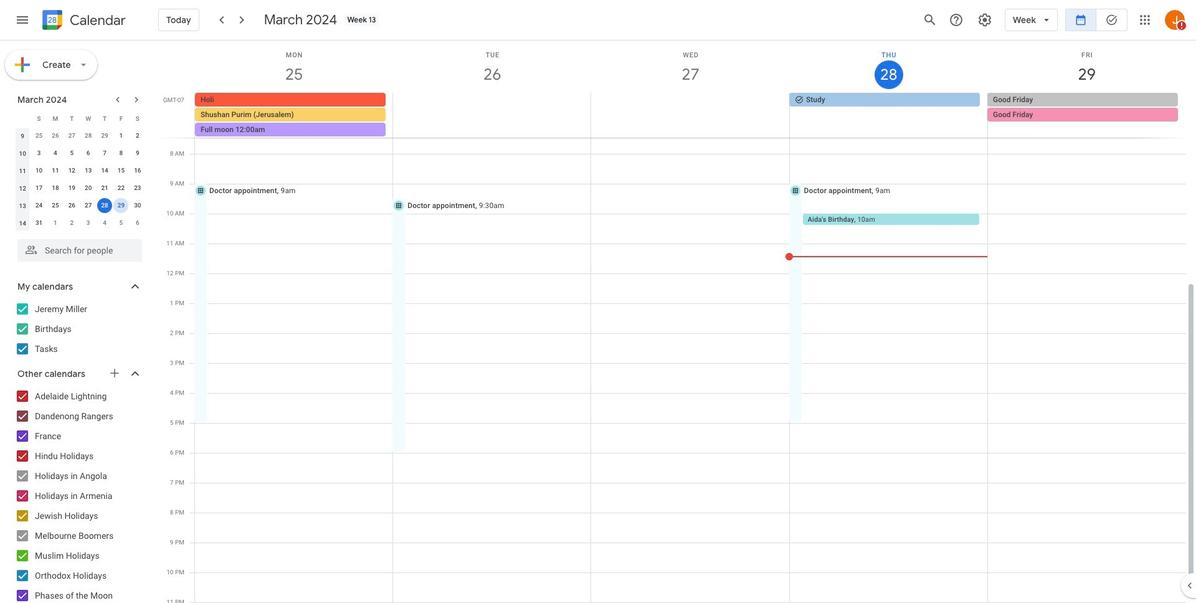 Task type: locate. For each thing, give the bounding box(es) containing it.
row group
[[14, 127, 146, 232]]

31 element
[[32, 216, 46, 231]]

grid
[[160, 41, 1197, 603]]

15 element
[[114, 163, 129, 178]]

17 element
[[32, 181, 46, 196]]

column header
[[14, 110, 31, 127]]

april 4 element
[[97, 216, 112, 231]]

april 2 element
[[64, 216, 79, 231]]

20 element
[[81, 181, 96, 196]]

main drawer image
[[15, 12, 30, 27]]

february 29 element
[[97, 128, 112, 143]]

18 element
[[48, 181, 63, 196]]

april 5 element
[[114, 216, 129, 231]]

14 element
[[97, 163, 112, 178]]

cell
[[195, 93, 393, 138], [393, 93, 592, 138], [592, 93, 790, 138], [988, 93, 1186, 138], [97, 197, 113, 214], [113, 197, 129, 214]]

row group inside march 2024 "grid"
[[14, 127, 146, 232]]

6 element
[[81, 146, 96, 161]]

23 element
[[130, 181, 145, 196]]

heading
[[67, 13, 126, 28]]

february 26 element
[[48, 128, 63, 143]]

13 element
[[81, 163, 96, 178]]

row
[[189, 93, 1197, 138], [14, 110, 146, 127], [14, 127, 146, 145], [14, 145, 146, 162], [14, 162, 146, 180], [14, 180, 146, 197], [14, 197, 146, 214], [14, 214, 146, 232]]

25 element
[[48, 198, 63, 213]]

30 element
[[130, 198, 145, 213]]

None search field
[[0, 234, 155, 262]]

march 2024 grid
[[12, 110, 146, 232]]

february 28 element
[[81, 128, 96, 143]]

my calendars list
[[2, 299, 155, 359]]

4 element
[[48, 146, 63, 161]]

april 1 element
[[48, 216, 63, 231]]

heading inside calendar element
[[67, 13, 126, 28]]

12 element
[[64, 163, 79, 178]]

22 element
[[114, 181, 129, 196]]

april 6 element
[[130, 216, 145, 231]]



Task type: vqa. For each thing, say whether or not it's contained in the screenshot.
30 element
yes



Task type: describe. For each thing, give the bounding box(es) containing it.
5 element
[[64, 146, 79, 161]]

7 element
[[97, 146, 112, 161]]

10 element
[[32, 163, 46, 178]]

24 element
[[32, 198, 46, 213]]

1 element
[[114, 128, 129, 143]]

february 27 element
[[64, 128, 79, 143]]

settings menu image
[[978, 12, 993, 27]]

21 element
[[97, 181, 112, 196]]

other calendars list
[[2, 386, 155, 603]]

february 25 element
[[32, 128, 46, 143]]

2 element
[[130, 128, 145, 143]]

26 element
[[64, 198, 79, 213]]

27 element
[[81, 198, 96, 213]]

9 element
[[130, 146, 145, 161]]

8 element
[[114, 146, 129, 161]]

april 3 element
[[81, 216, 96, 231]]

column header inside march 2024 "grid"
[[14, 110, 31, 127]]

3 element
[[32, 146, 46, 161]]

16 element
[[130, 163, 145, 178]]

11 element
[[48, 163, 63, 178]]

calendar element
[[40, 7, 126, 35]]

19 element
[[64, 181, 79, 196]]

28, today element
[[97, 198, 112, 213]]

29 element
[[114, 198, 129, 213]]



